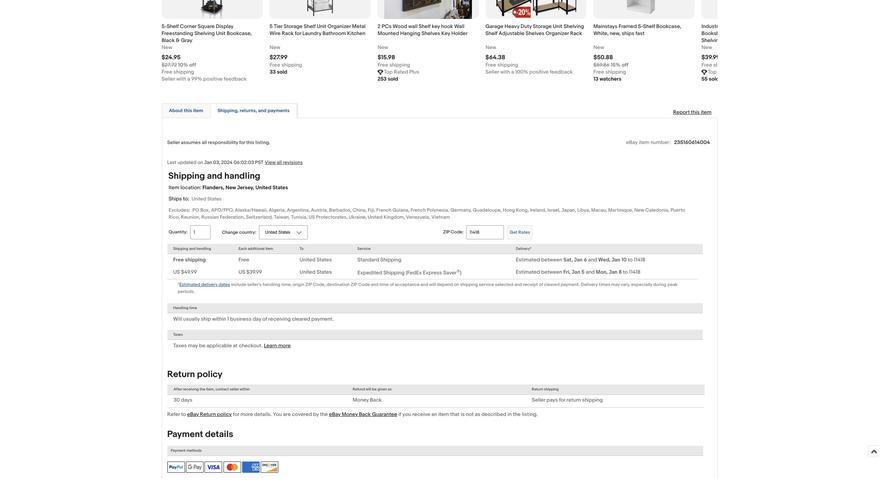 Task type: locate. For each thing, give the bounding box(es) containing it.
be
[[199, 343, 206, 350], [372, 388, 377, 392]]

item location: flanders, new jersey, united states
[[169, 185, 288, 191]]

1 vertical spatial united states
[[300, 257, 332, 264]]

11418 for estimated between fri, jan 5 and mon, jan 8 to 11418
[[629, 269, 641, 276]]

french up venezuela,
[[411, 207, 426, 213]]

1 vertical spatial payment
[[171, 449, 186, 454]]

1 horizontal spatial will
[[429, 282, 436, 288]]

1 horizontal spatial as
[[475, 412, 481, 418]]

)
[[460, 270, 462, 277]]

2 horizontal spatial return
[[532, 388, 543, 392]]

puerto
[[671, 207, 686, 213]]

seller down $27.72
[[162, 76, 175, 82]]

shelves inside garage heavy duty storage unit shelving shelf adjustable shelves organizer rack
[[526, 30, 545, 37]]

15%
[[611, 62, 621, 68]]

shelves down key
[[422, 30, 440, 37]]

free shipping text field down $39.99 text field
[[702, 62, 734, 69]]

*
[[178, 282, 179, 288]]

1 vertical spatial policy
[[217, 412, 232, 418]]

display right square
[[216, 23, 233, 30]]

rack inside garage heavy duty storage unit shelving shelf adjustable shelves organizer rack
[[570, 30, 582, 37]]

235160614004
[[674, 139, 710, 146]]

1 taxes from the top
[[173, 333, 183, 337]]

top for $39.99
[[708, 69, 717, 75]]

payment left the methods
[[171, 449, 186, 454]]

253 sold
[[378, 76, 398, 82]]

0 vertical spatial on
[[198, 160, 203, 166]]

1 top rated plus from the left
[[384, 69, 420, 75]]

$39.99 text field
[[702, 54, 720, 61]]

tab list
[[162, 102, 718, 118]]

shelf up laundry
[[304, 23, 316, 30]]

receiving up days
[[183, 388, 199, 392]]

0 vertical spatial 11418
[[634, 257, 646, 264]]

2 horizontal spatial us
[[309, 214, 315, 220]]

0 vertical spatial may
[[612, 282, 620, 288]]

free inside new $64.38 free shipping seller with a 100% positive feedback
[[486, 62, 496, 68]]

2 pcs wood wall shelf key hook wall mounted hanging shelves key holder
[[378, 23, 468, 37]]

for right responsibility
[[239, 140, 245, 146]]

1 rated from the left
[[394, 69, 408, 75]]

Quantity: text field
[[190, 226, 211, 240]]

1 vertical spatial between
[[541, 269, 563, 276]]

of right day
[[263, 316, 267, 323]]

1 horizontal spatial 5-
[[638, 23, 643, 30]]

1 vertical spatial receiving
[[183, 388, 199, 392]]

$27.99 text field
[[270, 54, 288, 61]]

1 horizontal spatial payment.
[[561, 282, 580, 288]]

new down black
[[162, 44, 172, 51]]

shelf up freestanding on the left top of page
[[167, 23, 179, 30]]

None text field
[[162, 62, 196, 69], [594, 62, 629, 69], [162, 62, 196, 69], [594, 62, 629, 69]]

laundry
[[303, 30, 322, 37]]

item inside button
[[193, 108, 203, 114]]

1 vertical spatial all
[[277, 160, 282, 166]]

shipping down $39.99 text field
[[714, 62, 734, 68]]

ebay right "by"
[[329, 412, 341, 418]]

business
[[230, 316, 252, 323]]

0 horizontal spatial 5-
[[162, 23, 167, 30]]

new inside new $64.38 free shipping seller with a 100% positive feedback
[[486, 44, 496, 51]]

japan,
[[562, 207, 576, 213]]

shipping inside include seller's handling time, origin zip code, destination zip code and time of acceptance and will depend on shipping service selected and receipt of cleared payment. delivery times may vary, especially during peak periods.
[[460, 282, 478, 288]]

1 horizontal spatial be
[[372, 388, 377, 392]]

rated for $39.99
[[718, 69, 732, 75]]

1 horizontal spatial receiving
[[268, 316, 291, 323]]

estimated up periods.
[[179, 282, 200, 288]]

gray
[[181, 37, 192, 44]]

be left 'given'
[[372, 388, 377, 392]]

0 horizontal spatial storage
[[284, 23, 303, 30]]

discover image
[[261, 462, 279, 474]]

$64.38
[[486, 54, 505, 61]]

wood inside '2 pcs wood wall shelf key hook wall mounted hanging shelves key holder'
[[393, 23, 407, 30]]

new $15.98 free shipping
[[378, 44, 410, 68]]

garage heavy duty storage unit shelving shelf adjustable shelves organizer rack
[[486, 23, 584, 37]]

New text field
[[270, 44, 280, 51], [702, 44, 712, 51]]

1 horizontal spatial unit
[[317, 23, 327, 30]]

bathroom
[[323, 30, 346, 37]]

display inside the 'industrial 4-6 shelf wood bookcase bookshelf storage display rack book shelving new $39.99 free shipping'
[[747, 30, 764, 37]]

jan left the "8"
[[609, 269, 618, 276]]

us for us $39.99
[[239, 269, 245, 276]]

0 vertical spatial money
[[353, 397, 369, 404]]

top rated plus up 253 sold
[[384, 69, 420, 75]]

0 vertical spatial with
[[501, 69, 510, 75]]

periods.
[[178, 289, 195, 295]]

1 vertical spatial a
[[187, 76, 190, 82]]

top up 253 sold
[[384, 69, 393, 75]]

quantity:
[[169, 230, 188, 235]]

0 vertical spatial more
[[278, 343, 291, 350]]

seller
[[230, 388, 239, 392]]

0 horizontal spatial handling
[[196, 247, 211, 251]]

of
[[390, 282, 394, 288], [539, 282, 543, 288], [263, 316, 267, 323]]

get
[[510, 230, 518, 235]]

1 vertical spatial may
[[188, 343, 198, 350]]

rated up 55 sold
[[718, 69, 732, 75]]

2 horizontal spatial storage
[[727, 30, 746, 37]]

with inside new $64.38 free shipping seller with a 100% positive feedback
[[501, 69, 510, 75]]

shipping down 10%
[[174, 69, 194, 75]]

sold inside new $27.99 free shipping 33 sold
[[277, 69, 287, 75]]

you
[[403, 412, 411, 418]]

sold inside 253 sold text field
[[388, 76, 398, 82]]

us for us $49.99
[[173, 269, 180, 276]]

be for applicable
[[199, 343, 206, 350]]

1 horizontal spatial bookcase,
[[657, 23, 682, 30]]

2 top from the left
[[708, 69, 717, 75]]

1 vertical spatial positive
[[203, 76, 223, 82]]

plus for $15.98
[[410, 69, 420, 75]]

jan for 6
[[574, 257, 583, 264]]

1 horizontal spatial top rated plus text field
[[708, 69, 744, 76]]

1 horizontal spatial organizer
[[546, 30, 569, 37]]

shelving down square
[[194, 30, 215, 37]]

storage right the tier
[[284, 23, 303, 30]]

1 5- from the left
[[162, 23, 167, 30]]

13
[[594, 76, 599, 82]]

0 horizontal spatial wood
[[393, 23, 407, 30]]

corner
[[180, 23, 197, 30]]

tunisia,
[[291, 214, 308, 220]]

storage
[[284, 23, 303, 30], [533, 23, 552, 30], [727, 30, 746, 37]]

rack down the tier
[[282, 30, 294, 37]]

sold for $15.98
[[388, 76, 398, 82]]

Top Rated Plus text field
[[384, 69, 420, 76], [708, 69, 744, 76]]

plus
[[410, 69, 420, 75], [734, 69, 744, 75]]

0 vertical spatial a
[[512, 69, 514, 75]]

returns,
[[240, 108, 257, 114]]

united right "jersey,"
[[256, 185, 272, 191]]

jan right the sat,
[[574, 257, 583, 264]]

2 horizontal spatial this
[[691, 109, 700, 116]]

display down bookcase in the right top of the page
[[747, 30, 764, 37]]

wood up hanging
[[393, 23, 407, 30]]

2 taxes from the top
[[173, 343, 187, 350]]

0 horizontal spatial may
[[188, 343, 198, 350]]

0 horizontal spatial top rated plus text field
[[384, 69, 420, 76]]

1 horizontal spatial on
[[454, 282, 459, 288]]

0 horizontal spatial sold
[[277, 69, 287, 75]]

rack inside the 'industrial 4-6 shelf wood bookcase bookshelf storage display rack book shelving new $39.99 free shipping'
[[765, 30, 777, 37]]

code
[[358, 282, 370, 288]]

0 vertical spatial organizer
[[328, 23, 351, 30]]

the right "by"
[[320, 412, 328, 418]]

1 between from the top
[[541, 257, 563, 264]]

2 vertical spatial united states
[[300, 269, 332, 276]]

1 horizontal spatial may
[[612, 282, 620, 288]]

item for about this item
[[193, 108, 203, 114]]

sold for $39.99
[[709, 76, 720, 82]]

new up $50.88
[[594, 44, 604, 51]]

2 new text field from the left
[[378, 44, 388, 51]]

on inside include seller's handling time, origin zip code, destination zip code and time of acceptance and will depend on shipping service selected and receipt of cleared payment. delivery times may vary, especially during peak periods.
[[454, 282, 459, 288]]

free shipping text field for $64.38
[[486, 62, 518, 69]]

0 vertical spatial feedback
[[550, 69, 573, 75]]

0 vertical spatial display
[[216, 23, 233, 30]]

taiwan,
[[274, 214, 290, 220]]

and left wed, at the right
[[588, 257, 597, 264]]

with
[[501, 69, 510, 75], [176, 76, 186, 82]]

1 top rated plus text field from the left
[[384, 69, 420, 76]]

key
[[432, 23, 440, 30]]

kingdom,
[[384, 214, 405, 220]]

shipping and handling
[[168, 171, 260, 182], [173, 247, 211, 251]]

shipping inside expedited shipping (fedex express saver ® )
[[384, 270, 405, 277]]

google pay image
[[186, 462, 204, 474]]

1 horizontal spatial shelving
[[564, 23, 584, 30]]

1 rack from the left
[[282, 30, 294, 37]]

1 plus from the left
[[410, 69, 420, 75]]

2 shelves from the left
[[526, 30, 545, 37]]

cleared inside include seller's handling time, origin zip code, destination zip code and time of acceptance and will depend on shipping service selected and receipt of cleared payment. delivery times may vary, especially during peak periods.
[[544, 282, 560, 288]]

3 rack from the left
[[765, 30, 777, 37]]

a inside new $64.38 free shipping seller with a 100% positive feedback
[[512, 69, 514, 75]]

1 horizontal spatial more
[[278, 343, 291, 350]]

destination
[[327, 282, 350, 288]]

storage inside garage heavy duty storage unit shelving shelf adjustable shelves organizer rack
[[533, 23, 552, 30]]

1 horizontal spatial within
[[240, 388, 250, 392]]

handling up "jersey,"
[[224, 171, 260, 182]]

0 horizontal spatial receiving
[[183, 388, 199, 392]]

include seller's handling time, origin zip code, destination zip code and time of acceptance and will depend on shipping service selected and receipt of cleared payment. delivery times may vary, especially during peak periods.
[[178, 282, 678, 295]]

within right the seller
[[240, 388, 250, 392]]

free shipping text field down $64.38
[[486, 62, 518, 69]]

master card image
[[224, 462, 241, 474]]

shipping down 15%
[[606, 69, 626, 75]]

between
[[541, 257, 563, 264], [541, 269, 563, 276]]

free
[[270, 62, 280, 68], [378, 62, 388, 68], [486, 62, 496, 68], [702, 62, 713, 68], [162, 69, 172, 75], [594, 69, 604, 75], [173, 257, 184, 264], [239, 257, 249, 264]]

new left caledonia,
[[635, 207, 645, 213]]

0 vertical spatial cleared
[[544, 282, 560, 288]]

handling left time,
[[263, 282, 280, 288]]

11418 right the 10
[[634, 257, 646, 264]]

11418 up especially
[[629, 269, 641, 276]]

unit inside 5 tier storage shelf unit organizer metal wire rack for laundry bathroom kitchen
[[317, 23, 327, 30]]

1 horizontal spatial ebay
[[329, 412, 341, 418]]

federation,
[[220, 214, 245, 220]]

wood inside the 'industrial 4-6 shelf wood bookcase bookshelf storage display rack book shelving new $39.99 free shipping'
[[748, 23, 762, 30]]

0 horizontal spatial rack
[[282, 30, 294, 37]]

new text field for $64.38
[[486, 44, 496, 51]]

fri,
[[564, 269, 571, 276]]

as
[[388, 388, 392, 392], [475, 412, 481, 418]]

11418 for estimated between sat, jan 6 and wed, jan 10 to 11418
[[634, 257, 646, 264]]

2 off from the left
[[622, 62, 629, 68]]

0 horizontal spatial top rated plus
[[384, 69, 420, 75]]

shipping inside 5-shelf corner square display freestanding shelving unit bookcase, black & gray new $24.95 $27.72 10% off free shipping seller with a 99% positive feedback
[[174, 69, 194, 75]]

box,
[[200, 207, 210, 213]]

all right assumes
[[202, 140, 207, 146]]

off right 15%
[[622, 62, 629, 68]]

0 horizontal spatial this
[[184, 108, 192, 114]]

5 left the tier
[[270, 23, 273, 30]]

shipping up expedited shipping (fedex express saver ® ) at the bottom
[[380, 257, 402, 264]]

rack left white,
[[570, 30, 582, 37]]

bookcase, inside 5-shelf corner square display freestanding shelving unit bookcase, black & gray new $24.95 $27.72 10% off free shipping seller with a 99% positive feedback
[[227, 30, 252, 37]]

jan for 5
[[572, 269, 581, 276]]

new text field for $15.98
[[378, 44, 388, 51]]

sold right 253
[[388, 76, 398, 82]]

0 horizontal spatial zip
[[306, 282, 312, 288]]

1 vertical spatial return
[[532, 388, 543, 392]]

®
[[457, 269, 460, 274]]

1 horizontal spatial $39.99
[[702, 54, 720, 61]]

0 horizontal spatial new text field
[[270, 44, 280, 51]]

2024
[[221, 160, 233, 166]]

free down $64.38
[[486, 62, 496, 68]]

New text field
[[162, 44, 172, 51], [378, 44, 388, 51], [486, 44, 496, 51], [594, 44, 604, 51]]

details.
[[254, 412, 272, 418]]

united states for us $39.99
[[300, 269, 332, 276]]

2 new text field from the left
[[702, 44, 712, 51]]

1 horizontal spatial top
[[708, 69, 717, 75]]

positive inside new $64.38 free shipping seller with a 100% positive feedback
[[530, 69, 549, 75]]

3 new text field from the left
[[486, 44, 496, 51]]

06:02:03
[[234, 160, 254, 166]]

1 vertical spatial feedback
[[224, 76, 247, 82]]

shelving
[[564, 23, 584, 30], [194, 30, 215, 37], [702, 37, 722, 44]]

guarantee
[[372, 412, 397, 418]]

sold right 33
[[277, 69, 287, 75]]

$24.95 text field
[[162, 54, 181, 61]]

return policy
[[167, 370, 223, 381]]

depend
[[437, 282, 453, 288]]

30
[[174, 397, 180, 404]]

top up 55 sold
[[708, 69, 717, 75]]

6 up estimated between fri, jan 5 and mon, jan 8 to 11418
[[584, 257, 587, 264]]

item left number:
[[639, 139, 650, 146]]

payment. down 'code,'
[[312, 316, 334, 323]]

and inside button
[[258, 108, 267, 114]]

seller inside new $64.38 free shipping seller with a 100% positive feedback
[[486, 69, 499, 75]]

2 plus from the left
[[734, 69, 744, 75]]

united states down to
[[300, 257, 332, 264]]

shipping and handling up flanders,
[[168, 171, 260, 182]]

estimated down the delivery*
[[516, 257, 540, 264]]

between for fri,
[[541, 269, 563, 276]]

1 horizontal spatial wood
[[748, 23, 762, 30]]

new text field down black
[[162, 44, 172, 51]]

2 horizontal spatial sold
[[709, 76, 720, 82]]

to for 8
[[623, 269, 628, 276]]

free shipping text field for $15.98
[[378, 62, 410, 69]]

2 horizontal spatial shelving
[[702, 37, 722, 44]]

payment for payment methods
[[171, 449, 186, 454]]

industrial 4-6 shelf wood bookcase bookshelf storage display rack book shelving new $39.99 free shipping
[[702, 23, 791, 68]]

top rated plus for $15.98
[[384, 69, 420, 75]]

united up po
[[192, 196, 206, 202]]

0 horizontal spatial positive
[[203, 76, 223, 82]]

1 vertical spatial estimated
[[516, 269, 540, 276]]

1 new text field from the left
[[270, 44, 280, 51]]

martinique,
[[609, 207, 634, 213]]

jan right fri,
[[572, 269, 581, 276]]

checkout.
[[239, 343, 263, 350]]

$64.38 text field
[[486, 54, 505, 61]]

acceptance
[[395, 282, 420, 288]]

ukraine,
[[349, 214, 367, 220]]

in
[[508, 412, 512, 418]]

0 horizontal spatial unit
[[216, 30, 226, 37]]

0 horizontal spatial as
[[388, 388, 392, 392]]

free inside "new $50.88 $59.86 15% off free shipping 13 watchers"
[[594, 69, 604, 75]]

ebay return policy link
[[187, 412, 232, 418]]

china,
[[353, 207, 367, 213]]

updated
[[178, 160, 197, 166]]

unit inside garage heavy duty storage unit shelving shelf adjustable shelves organizer rack
[[553, 23, 563, 30]]

free down $39.99 text field
[[702, 62, 713, 68]]

0 horizontal spatial organizer
[[328, 23, 351, 30]]

learn
[[264, 343, 277, 350]]

1 vertical spatial as
[[475, 412, 481, 418]]

ebay
[[626, 139, 638, 146], [187, 412, 199, 418], [329, 412, 341, 418]]

tier
[[274, 23, 283, 30]]

new up $39.99 text field
[[702, 44, 712, 51]]

1 vertical spatial payment.
[[312, 316, 334, 323]]

1 off from the left
[[189, 62, 196, 68]]

33 sold text field
[[270, 69, 287, 76]]

0 horizontal spatial all
[[202, 140, 207, 146]]

back down money back at the bottom of the page
[[359, 412, 371, 418]]

1 new text field from the left
[[162, 44, 172, 51]]

estimated between sat, jan 6 and wed, jan 10 to 11418
[[516, 257, 646, 264]]

13 watchers text field
[[594, 76, 622, 83]]

plus down new $15.98 free shipping
[[410, 69, 420, 75]]

shipping,
[[218, 108, 239, 114]]

new text field for $50.88
[[594, 44, 604, 51]]

plus for $39.99
[[734, 69, 744, 75]]

free shipping text field for $39.99
[[702, 62, 734, 69]]

off right 10%
[[189, 62, 196, 68]]

time inside include seller's handling time, origin zip code, destination zip code and time of acceptance and will depend on shipping service selected and receipt of cleared payment. delivery times may vary, especially during peak periods.
[[380, 282, 389, 288]]

time up usually
[[189, 306, 197, 311]]

feedback inside 5-shelf corner square display freestanding shelving unit bookcase, black & gray new $24.95 $27.72 10% off free shipping seller with a 99% positive feedback
[[224, 76, 247, 82]]

0 vertical spatial 5
[[270, 23, 273, 30]]

top for $15.98
[[384, 69, 393, 75]]

refund
[[353, 388, 365, 392]]

1 horizontal spatial the
[[320, 412, 328, 418]]

algeria,
[[269, 207, 286, 213]]

new text field up $15.98 text box
[[378, 44, 388, 51]]

listing. up pst
[[256, 140, 270, 146]]

1 horizontal spatial cleared
[[544, 282, 560, 288]]

estimated for estimated between fri, jan 5 and mon, jan 8 to 11418
[[516, 269, 540, 276]]

item right report
[[701, 109, 712, 116]]

1 horizontal spatial all
[[277, 160, 282, 166]]

mainstays
[[594, 23, 618, 30]]

free inside the 'industrial 4-6 shelf wood bookcase bookshelf storage display rack book shelving new $39.99 free shipping'
[[702, 62, 713, 68]]

2 between from the top
[[541, 269, 563, 276]]

storage down 4-
[[727, 30, 746, 37]]

listing.
[[256, 140, 270, 146], [522, 412, 538, 418]]

new text field for $27.99
[[270, 44, 280, 51]]

4 new text field from the left
[[594, 44, 604, 51]]

new text field up $50.88
[[594, 44, 604, 51]]

free shipping text field down 15%
[[594, 69, 626, 76]]

rack inside 5 tier storage shelf unit organizer metal wire rack for laundry bathroom kitchen
[[282, 30, 294, 37]]

venezuela,
[[406, 214, 431, 220]]

1 horizontal spatial free shipping text field
[[270, 62, 302, 69]]

top rated plus text field down new $15.98 free shipping
[[384, 69, 420, 76]]

estimated for estimated between sat, jan 6 and wed, jan 10 to 11418
[[516, 257, 540, 264]]

libya,
[[578, 207, 590, 213]]

united down fiji,
[[368, 214, 383, 220]]

1 shelves from the left
[[422, 30, 440, 37]]

between left the sat,
[[541, 257, 563, 264]]

new inside new $27.99 free shipping 33 sold
[[270, 44, 280, 51]]

this for report
[[691, 109, 700, 116]]

0 vertical spatial as
[[388, 388, 392, 392]]

free shipping text field down the $27.99
[[270, 62, 302, 69]]

new up $15.98 text box
[[378, 44, 388, 51]]

2 top rated plus text field from the left
[[708, 69, 744, 76]]

with left 100%
[[501, 69, 510, 75]]

sold inside 55 sold text box
[[709, 76, 720, 82]]

1 top from the left
[[384, 69, 393, 75]]

may inside include seller's handling time, origin zip code, destination zip code and time of acceptance and will depend on shipping service selected and receipt of cleared payment. delivery times may vary, especially during peak periods.
[[612, 282, 620, 288]]

adjustable
[[499, 30, 525, 37]]

new inside new $15.98 free shipping
[[378, 44, 388, 51]]

2 rated from the left
[[718, 69, 732, 75]]

time down expedited in the left bottom of the page
[[380, 282, 389, 288]]

Free shipping text field
[[270, 62, 302, 69], [162, 69, 194, 76]]

top rated plus text field for $39.99
[[708, 69, 744, 76]]

&
[[176, 37, 180, 44]]

handling inside include seller's handling time, origin zip code, destination zip code and time of acceptance and will depend on shipping service selected and receipt of cleared payment. delivery times may vary, especially during peak periods.
[[263, 282, 280, 288]]

new inside "new $50.88 $59.86 15% off free shipping 13 watchers"
[[594, 44, 604, 51]]

2 horizontal spatial zip
[[443, 230, 450, 235]]

fiji,
[[368, 207, 375, 213]]

top rated plus for $39.99
[[708, 69, 744, 75]]

back down refund will be given as
[[370, 397, 382, 404]]

shelf down garage
[[486, 30, 498, 37]]

israel,
[[548, 207, 561, 213]]

1 vertical spatial back
[[359, 412, 371, 418]]

1 wood from the left
[[393, 23, 407, 30]]

2 wood from the left
[[748, 23, 762, 30]]

1 horizontal spatial 6
[[730, 23, 734, 30]]

0 horizontal spatial rated
[[394, 69, 408, 75]]

1 horizontal spatial new text field
[[702, 44, 712, 51]]

receiving right day
[[268, 316, 291, 323]]

1 vertical spatial 11418
[[629, 269, 641, 276]]

33
[[270, 69, 276, 75]]

money down refund
[[353, 397, 369, 404]]

0 vertical spatial shelving
[[564, 23, 584, 30]]

0 vertical spatial positive
[[530, 69, 549, 75]]

1 horizontal spatial time
[[380, 282, 389, 288]]

more right learn
[[278, 343, 291, 350]]

2 top rated plus from the left
[[708, 69, 744, 75]]

shelf up fast
[[643, 23, 655, 30]]

1 horizontal spatial storage
[[533, 23, 552, 30]]

1 horizontal spatial sold
[[388, 76, 398, 82]]

Free shipping text field
[[378, 62, 410, 69], [486, 62, 518, 69], [702, 62, 734, 69], [594, 69, 626, 76]]

03,
[[213, 160, 220, 166]]

storage inside the 'industrial 4-6 shelf wood bookcase bookshelf storage display rack book shelving new $39.99 free shipping'
[[727, 30, 746, 37]]

us up "include"
[[239, 269, 245, 276]]

more left details.
[[241, 412, 253, 418]]

return for return policy
[[167, 370, 195, 381]]

for inside 5 tier storage shelf unit organizer metal wire rack for laundry bathroom kitchen
[[295, 30, 301, 37]]

and right the returns,
[[258, 108, 267, 114]]

of left acceptance
[[390, 282, 394, 288]]

0 horizontal spatial more
[[241, 412, 253, 418]]

listing. right in
[[522, 412, 538, 418]]

2 5- from the left
[[638, 23, 643, 30]]

$15.98 text field
[[378, 54, 395, 61]]

this inside button
[[184, 108, 192, 114]]

shipping up pays
[[544, 388, 559, 392]]

states
[[273, 185, 288, 191], [208, 196, 222, 202], [317, 257, 332, 264], [317, 269, 332, 276]]

shipping inside the 'industrial 4-6 shelf wood bookcase bookshelf storage display rack book shelving new $39.99 free shipping'
[[714, 62, 734, 68]]

0 vertical spatial handling
[[224, 171, 260, 182]]

shipping down $15.98
[[390, 62, 410, 68]]

2 rack from the left
[[570, 30, 582, 37]]

1 vertical spatial 6
[[584, 257, 587, 264]]

shelf right 4-
[[735, 23, 747, 30]]

macau,
[[592, 207, 607, 213]]

rated for $15.98
[[394, 69, 408, 75]]

shipping up 33 sold text field
[[282, 62, 302, 68]]

shelving down bookshelf
[[702, 37, 722, 44]]



Task type: describe. For each thing, give the bounding box(es) containing it.
united states for free
[[300, 257, 332, 264]]

top rated plus text field for $15.98
[[384, 69, 420, 76]]

0 vertical spatial receiving
[[268, 316, 291, 323]]

service
[[358, 247, 371, 251]]

report this item
[[673, 109, 712, 116]]

for down the seller
[[233, 412, 239, 418]]

peak
[[668, 282, 678, 288]]

$39.99 inside the 'industrial 4-6 shelf wood bookcase bookshelf storage display rack book shelving new $39.99 free shipping'
[[702, 54, 720, 61]]

payment. inside include seller's handling time, origin zip code, destination zip code and time of acceptance and will depend on shipping service selected and receipt of cleared payment. delivery times may vary, especially during peak periods.
[[561, 282, 580, 288]]

times
[[599, 282, 611, 288]]

taxes for taxes may be applicable at checkout. learn more
[[173, 343, 187, 350]]

1 french from the left
[[376, 207, 392, 213]]

0 horizontal spatial of
[[263, 316, 267, 323]]

germany,
[[451, 207, 472, 213]]

0 vertical spatial within
[[212, 316, 226, 323]]

positive inside 5-shelf corner square display freestanding shelving unit bookcase, black & gray new $24.95 $27.72 10% off free shipping seller with a 99% positive feedback
[[203, 76, 223, 82]]

american express image
[[242, 462, 260, 474]]

black
[[162, 37, 175, 44]]

ireland,
[[530, 207, 547, 213]]

0 vertical spatial all
[[202, 140, 207, 146]]

1 vertical spatial within
[[240, 388, 250, 392]]

253 sold text field
[[378, 76, 398, 83]]

new text field for $24.95
[[162, 44, 172, 51]]

and right code
[[371, 282, 379, 288]]

wire
[[270, 30, 281, 37]]

especially
[[632, 282, 653, 288]]

white,
[[594, 30, 609, 37]]

change
[[222, 230, 238, 235]]

rico,
[[169, 214, 180, 220]]

and up free shipping
[[189, 247, 196, 251]]

polynesia,
[[427, 207, 450, 213]]

between for sat,
[[541, 257, 563, 264]]

seller pays for return shipping
[[532, 397, 603, 404]]

and up flanders,
[[207, 171, 222, 182]]

each
[[239, 247, 247, 251]]

new inside po box, apo/fpo, alaska/hawaii, algeria, argentina, austria, barbados, china, fiji, french guiana, french polynesia, germany, guadeloupe, hong kong, ireland, israel, japan, libya, macau, martinique, new caledonia, puerto rico, reunion, russian federation, switzerland, taiwan, tunisia, us protectorates, ukraine, united kingdom, venezuela, vietnam
[[635, 207, 645, 213]]

$59.86
[[594, 62, 610, 68]]

0 vertical spatial shipping and handling
[[168, 171, 260, 182]]

kitchen
[[347, 30, 366, 37]]

change country:
[[222, 230, 256, 235]]

free up us $49.99
[[173, 257, 184, 264]]

united up origin
[[300, 269, 316, 276]]

square
[[198, 23, 215, 30]]

shelving inside the 'industrial 4-6 shelf wood bookcase bookshelf storage display rack book shelving new $39.99 free shipping'
[[702, 37, 722, 44]]

payment for payment details
[[167, 430, 203, 441]]

will inside include seller's handling time, origin zip code, destination zip code and time of acceptance and will depend on shipping service selected and receipt of cleared payment. delivery times may vary, especially during peak periods.
[[429, 282, 436, 288]]

2 vertical spatial to
[[181, 412, 186, 418]]

1 vertical spatial more
[[241, 412, 253, 418]]

off inside "new $50.88 $59.86 15% off free shipping 13 watchers"
[[622, 62, 629, 68]]

shipping inside new $64.38 free shipping seller with a 100% positive feedback
[[498, 62, 518, 68]]

seller assumes all responsibility for this listing.
[[167, 140, 270, 146]]

heavy
[[505, 23, 520, 30]]

0 horizontal spatial listing.
[[256, 140, 270, 146]]

seller inside 5-shelf corner square display freestanding shelving unit bookcase, black & gray new $24.95 $27.72 10% off free shipping seller with a 99% positive feedback
[[162, 76, 175, 82]]

100%
[[515, 69, 529, 75]]

shipping inside new $15.98 free shipping
[[390, 62, 410, 68]]

applicable
[[207, 343, 232, 350]]

a inside 5-shelf corner square display freestanding shelving unit bookcase, black & gray new $24.95 $27.72 10% off free shipping seller with a 99% positive feedback
[[187, 76, 190, 82]]

1 horizontal spatial this
[[246, 140, 254, 146]]

0 horizontal spatial 6
[[584, 257, 587, 264]]

display inside 5-shelf corner square display freestanding shelving unit bookcase, black & gray new $24.95 $27.72 10% off free shipping seller with a 99% positive feedback
[[216, 23, 233, 30]]

during
[[654, 282, 667, 288]]

shipping right return
[[582, 397, 603, 404]]

ships
[[622, 30, 635, 37]]

by
[[313, 412, 319, 418]]

united down to
[[300, 257, 316, 264]]

paypal image
[[167, 462, 185, 474]]

mounted
[[378, 30, 399, 37]]

guadeloupe,
[[473, 207, 502, 213]]

Seller with a 100% positive feedback text field
[[486, 69, 573, 76]]

0 horizontal spatial payment.
[[312, 316, 334, 323]]

refer to ebay return policy for more details. you are covered by the ebay money back guarantee if you receive an item that is not as described in the listing.
[[167, 412, 538, 418]]

view all revisions link
[[264, 159, 303, 166]]

0 vertical spatial policy
[[197, 370, 223, 381]]

1 vertical spatial time
[[189, 306, 197, 311]]

origin
[[293, 282, 305, 288]]

1 horizontal spatial zip
[[351, 282, 357, 288]]

1 horizontal spatial of
[[390, 282, 394, 288]]

$49.99
[[181, 269, 197, 276]]

1 vertical spatial shipping and handling
[[173, 247, 211, 251]]

$50.88 text field
[[594, 54, 613, 61]]

item,
[[206, 388, 215, 392]]

handling
[[173, 306, 189, 311]]

with inside 5-shelf corner square display freestanding shelving unit bookcase, black & gray new $24.95 $27.72 10% off free shipping seller with a 99% positive feedback
[[176, 76, 186, 82]]

shipping up $49.99
[[185, 257, 206, 264]]

ZIP Code: text field
[[467, 226, 504, 240]]

mainstays framed 5-shelf bookcase, white, new, ships fast
[[594, 23, 682, 37]]

book
[[779, 30, 791, 37]]

1 vertical spatial will
[[366, 388, 372, 392]]

taxes for taxes
[[173, 333, 183, 337]]

estimated delivery dates link
[[179, 281, 230, 288]]

day
[[253, 316, 261, 323]]

0 horizontal spatial the
[[200, 388, 205, 392]]

an
[[432, 412, 437, 418]]

2 horizontal spatial of
[[539, 282, 543, 288]]

shelf inside the 'industrial 4-6 shelf wood bookcase bookshelf storage display rack book shelving new $39.99 free shipping'
[[735, 23, 747, 30]]

1 vertical spatial cleared
[[292, 316, 310, 323]]

free inside new $15.98 free shipping
[[378, 62, 388, 68]]

0 horizontal spatial ebay
[[187, 412, 199, 418]]

1 vertical spatial 5
[[582, 269, 585, 276]]

hook
[[441, 23, 453, 30]]

shelves inside '2 pcs wood wall shelf key hook wall mounted hanging shelves key holder'
[[422, 30, 440, 37]]

unit inside 5-shelf corner square display freestanding shelving unit bookcase, black & gray new $24.95 $27.72 10% off free shipping seller with a 99% positive feedback
[[216, 30, 226, 37]]

return shipping
[[532, 388, 559, 392]]

organizer inside 5 tier storage shelf unit organizer metal wire rack for laundry bathroom kitchen
[[328, 23, 351, 30]]

2 vertical spatial estimated
[[179, 282, 200, 288]]

storage inside 5 tier storage shelf unit organizer metal wire rack for laundry bathroom kitchen
[[284, 23, 303, 30]]

shipping up location:
[[168, 171, 205, 182]]

get rates button
[[508, 226, 533, 240]]

shelf inside garage heavy duty storage unit shelving shelf adjustable shelves organizer rack
[[486, 30, 498, 37]]

5 tier storage shelf unit organizer metal wire rack for laundry bathroom kitchen
[[270, 23, 366, 37]]

2 horizontal spatial ebay
[[626, 139, 638, 146]]

0 vertical spatial back
[[370, 397, 382, 404]]

shipping inside "new $50.88 $59.86 15% off free shipping 13 watchers"
[[606, 69, 626, 75]]

5- inside mainstays framed 5-shelf bookcase, white, new, ships fast
[[638, 23, 643, 30]]

pays
[[547, 397, 558, 404]]

kong,
[[516, 207, 529, 213]]

1 vertical spatial handling
[[196, 247, 211, 251]]

6 inside the 'industrial 4-6 shelf wood bookcase bookshelf storage display rack book shelving new $39.99 free shipping'
[[730, 23, 734, 30]]

payments
[[268, 108, 290, 114]]

new $50.88 $59.86 15% off free shipping 13 watchers
[[594, 44, 629, 82]]

0 horizontal spatial free shipping text field
[[162, 69, 194, 76]]

ship
[[201, 316, 211, 323]]

report
[[673, 109, 690, 116]]

austria,
[[311, 207, 328, 213]]

item for report this item
[[701, 109, 712, 116]]

10%
[[178, 62, 188, 68]]

shelf inside '2 pcs wood wall shelf key hook wall mounted hanging shelves key holder'
[[419, 23, 431, 30]]

shelf inside mainstays framed 5-shelf bookcase, white, new, ships fast
[[643, 23, 655, 30]]

and left mon, at bottom
[[586, 269, 595, 276]]

united inside po box, apo/fpo, alaska/hawaii, algeria, argentina, austria, barbados, china, fiji, french guiana, french polynesia, germany, guadeloupe, hong kong, ireland, israel, japan, libya, macau, martinique, new caledonia, puerto rico, reunion, russian federation, switzerland, taiwan, tunisia, us protectorates, ukraine, united kingdom, venezuela, vietnam
[[368, 214, 383, 220]]

tab list containing about this item
[[162, 102, 718, 118]]

10
[[622, 257, 627, 264]]

1 vertical spatial listing.
[[522, 412, 538, 418]]

new text field for $39.99
[[702, 44, 712, 51]]

item for each additional item
[[266, 247, 273, 251]]

new $64.38 free shipping seller with a 100% positive feedback
[[486, 44, 573, 75]]

1 horizontal spatial return
[[200, 412, 216, 418]]

shipping, returns, and payments button
[[218, 107, 290, 114]]

free down 'each'
[[239, 257, 249, 264]]

last updated on jan 03, 2024 06:02:03 pst view all revisions
[[167, 160, 303, 166]]

shipping up free shipping
[[173, 247, 188, 251]]

alaska/hawaii,
[[235, 207, 268, 213]]

unit for $27.99
[[317, 23, 327, 30]]

time,
[[282, 282, 292, 288]]

5- inside 5-shelf corner square display freestanding shelving unit bookcase, black & gray new $24.95 $27.72 10% off free shipping seller with a 99% positive feedback
[[162, 23, 167, 30]]

shelving inside garage heavy duty storage unit shelving shelf adjustable shelves organizer rack
[[564, 23, 584, 30]]

learn more link
[[264, 343, 291, 350]]

new inside 5-shelf corner square display freestanding shelving unit bookcase, black & gray new $24.95 $27.72 10% off free shipping seller with a 99% positive feedback
[[162, 44, 172, 51]]

0 horizontal spatial $39.99
[[247, 269, 262, 276]]

new,
[[610, 30, 621, 37]]

ships
[[169, 196, 182, 202]]

new inside the 'industrial 4-6 shelf wood bookcase bookshelf storage display rack book shelving new $39.99 free shipping'
[[702, 44, 712, 51]]

seller down return shipping
[[532, 397, 546, 404]]

new left "jersey,"
[[226, 185, 236, 191]]

free inside new $27.99 free shipping 33 sold
[[270, 62, 280, 68]]

to
[[300, 247, 304, 251]]

for right pays
[[559, 397, 566, 404]]

po box, apo/fpo, alaska/hawaii, algeria, argentina, austria, barbados, china, fiji, french guiana, french polynesia, germany, guadeloupe, hong kong, ireland, israel, japan, libya, macau, martinique, new caledonia, puerto rico, reunion, russian federation, switzerland, taiwan, tunisia, us protectorates, ukraine, united kingdom, venezuela, vietnam
[[169, 207, 686, 220]]

that
[[450, 412, 460, 418]]

delivery
[[581, 282, 598, 288]]

jersey,
[[237, 185, 254, 191]]

off inside 5-shelf corner square display freestanding shelving unit bookcase, black & gray new $24.95 $27.72 10% off free shipping seller with a 99% positive feedback
[[189, 62, 196, 68]]

5 inside 5 tier storage shelf unit organizer metal wire rack for laundry bathroom kitchen
[[270, 23, 273, 30]]

reunion,
[[181, 214, 200, 220]]

item right an
[[439, 412, 449, 418]]

1 vertical spatial money
[[342, 412, 358, 418]]

2 horizontal spatial the
[[513, 412, 521, 418]]

each additional item
[[239, 247, 273, 251]]

253
[[378, 76, 387, 82]]

0 horizontal spatial on
[[198, 160, 203, 166]]

Seller with a 99% positive feedback text field
[[162, 76, 247, 83]]

organizer inside garage heavy duty storage unit shelving shelf adjustable shelves organizer rack
[[546, 30, 569, 37]]

hanging
[[400, 30, 421, 37]]

jan for 03,
[[204, 160, 212, 166]]

switzerland,
[[246, 214, 273, 220]]

usually
[[183, 316, 200, 323]]

55 sold text field
[[702, 76, 720, 83]]

refer
[[167, 412, 180, 418]]

this for about
[[184, 108, 192, 114]]

0 vertical spatial united states
[[192, 196, 222, 202]]

shelf inside 5-shelf corner square display freestanding shelving unit bookcase, black & gray new $24.95 $27.72 10% off free shipping seller with a 99% positive feedback
[[167, 23, 179, 30]]

shelving inside 5-shelf corner square display freestanding shelving unit bookcase, black & gray new $24.95 $27.72 10% off free shipping seller with a 99% positive feedback
[[194, 30, 215, 37]]

unit for $64.38
[[553, 23, 563, 30]]

free inside 5-shelf corner square display freestanding shelving unit bookcase, black & gray new $24.95 $27.72 10% off free shipping seller with a 99% positive feedback
[[162, 69, 172, 75]]

visa image
[[205, 462, 222, 474]]

jan left the 10
[[612, 257, 621, 264]]

bookshelf
[[702, 30, 726, 37]]

$27.72
[[162, 62, 177, 68]]

be for given
[[372, 388, 377, 392]]

to for 10
[[628, 257, 633, 264]]

about this item button
[[169, 107, 203, 114]]

2 french from the left
[[411, 207, 426, 213]]

described
[[482, 412, 507, 418]]

$50.88
[[594, 54, 613, 61]]

standard
[[358, 257, 379, 264]]

feedback inside new $64.38 free shipping seller with a 100% positive feedback
[[550, 69, 573, 75]]

and down the express
[[421, 282, 428, 288]]

code:
[[451, 230, 464, 235]]

return for return shipping
[[532, 388, 543, 392]]

1 horizontal spatial handling
[[224, 171, 260, 182]]

country:
[[239, 230, 256, 235]]

number:
[[651, 139, 671, 146]]

bookcase, inside mainstays framed 5-shelf bookcase, white, new, ships fast
[[657, 23, 682, 30]]

and left the receipt
[[515, 282, 522, 288]]

is
[[461, 412, 465, 418]]

us inside po box, apo/fpo, alaska/hawaii, algeria, argentina, austria, barbados, china, fiji, french guiana, french polynesia, germany, guadeloupe, hong kong, ireland, israel, japan, libya, macau, martinique, new caledonia, puerto rico, reunion, russian federation, switzerland, taiwan, tunisia, us protectorates, ukraine, united kingdom, venezuela, vietnam
[[309, 214, 315, 220]]

seller's
[[247, 282, 262, 288]]

shipping inside new $27.99 free shipping 33 sold
[[282, 62, 302, 68]]

seller left assumes
[[167, 140, 180, 146]]

shelf inside 5 tier storage shelf unit organizer metal wire rack for laundry bathroom kitchen
[[304, 23, 316, 30]]



Task type: vqa. For each thing, say whether or not it's contained in the screenshot.
the Payment methods
yes



